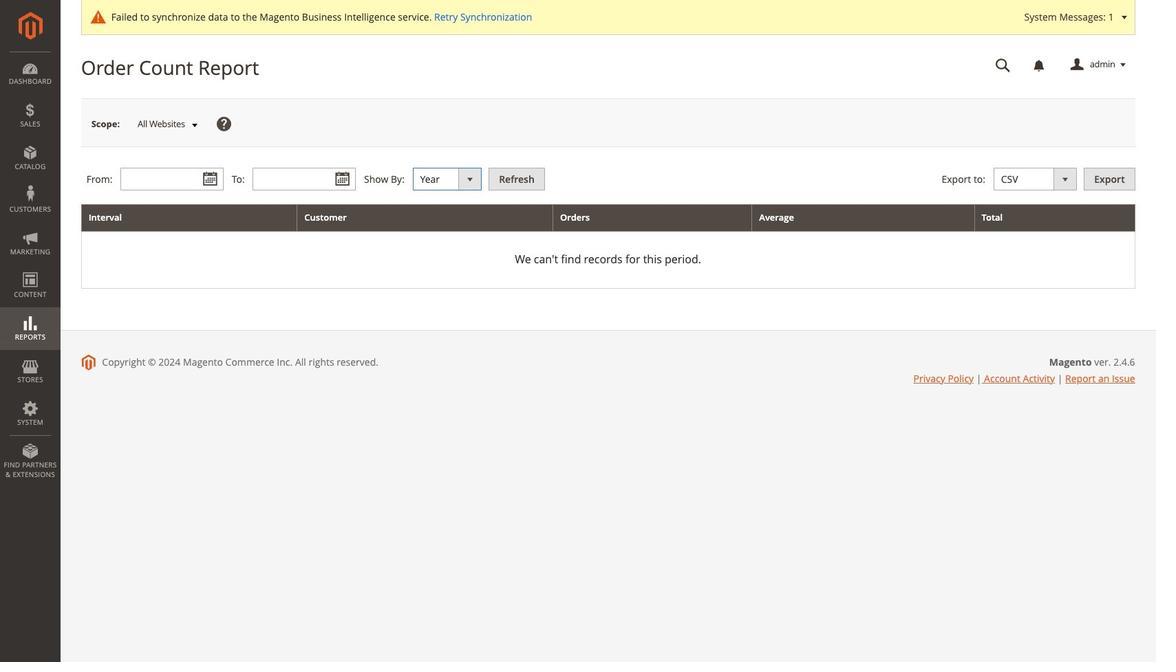 Task type: vqa. For each thing, say whether or not it's contained in the screenshot.
"menu bar"
yes



Task type: locate. For each thing, give the bounding box(es) containing it.
menu bar
[[0, 52, 61, 487]]

magento admin panel image
[[18, 12, 42, 40]]

None text field
[[121, 168, 224, 191], [253, 168, 356, 191], [121, 168, 224, 191], [253, 168, 356, 191]]

None text field
[[986, 53, 1021, 77]]



